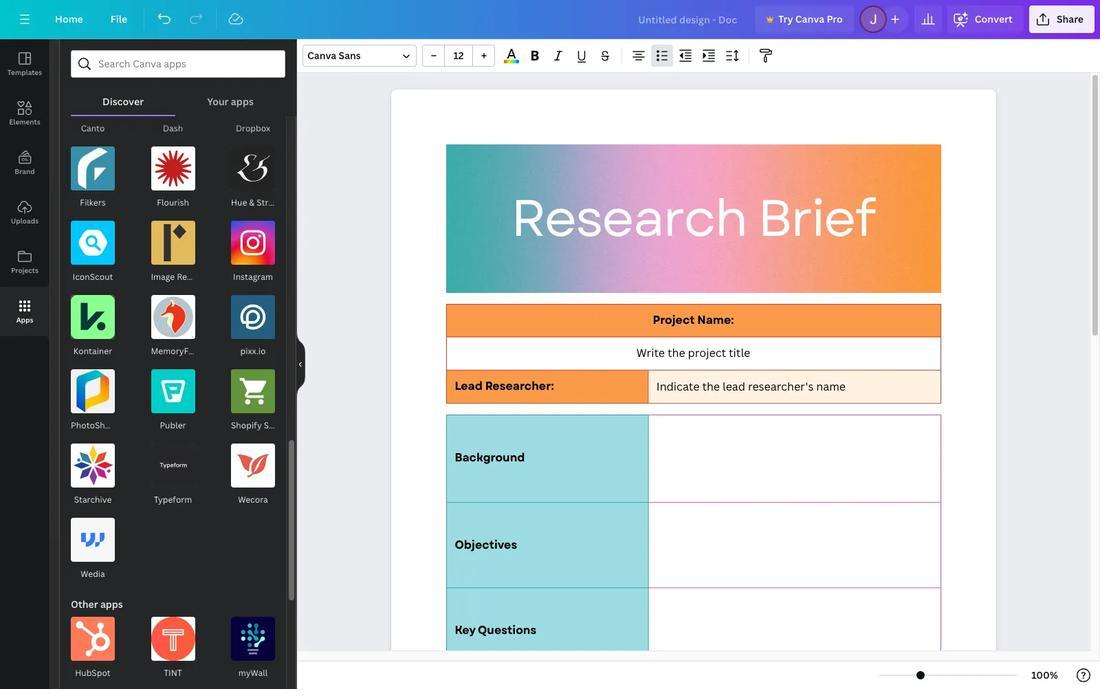 Task type: locate. For each thing, give the bounding box(es) containing it.
canva right the try
[[796, 12, 825, 25]]

elements button
[[0, 89, 50, 138]]

photoshelter
[[71, 420, 124, 431]]

memoryfox
[[151, 345, 198, 357]]

1 vertical spatial apps
[[100, 598, 123, 611]]

apps for other apps
[[100, 598, 123, 611]]

Design title text field
[[628, 6, 750, 33]]

0 vertical spatial apps
[[231, 95, 254, 108]]

canva
[[796, 12, 825, 25], [308, 49, 337, 62]]

brand button
[[0, 138, 50, 188]]

stripe
[[257, 197, 281, 208]]

apps right other
[[100, 598, 123, 611]]

other apps
[[71, 598, 123, 611]]

starchive
[[74, 494, 112, 506]]

0 vertical spatial canva
[[796, 12, 825, 25]]

projects button
[[0, 237, 50, 287]]

apps
[[231, 95, 254, 108], [100, 598, 123, 611]]

share
[[1057, 12, 1084, 25]]

canva inside button
[[796, 12, 825, 25]]

&
[[249, 197, 255, 208]]

dropbox
[[236, 122, 270, 134]]

your apps button
[[176, 78, 286, 115]]

1 horizontal spatial canva
[[796, 12, 825, 25]]

100% button
[[1023, 665, 1068, 687]]

apps right your
[[231, 95, 254, 108]]

1 horizontal spatial apps
[[231, 95, 254, 108]]

apps inside button
[[231, 95, 254, 108]]

hubspot
[[75, 667, 111, 679]]

kontainer
[[73, 345, 112, 357]]

image
[[151, 271, 175, 283]]

canva inside dropdown button
[[308, 49, 337, 62]]

hue
[[231, 197, 247, 208]]

hide image
[[297, 331, 305, 397]]

Search Canva apps search field
[[98, 51, 258, 77]]

your apps
[[207, 95, 254, 108]]

flourish
[[157, 197, 189, 208]]

apps button
[[0, 287, 50, 336]]

elements
[[9, 117, 40, 127]]

1 vertical spatial canva
[[308, 49, 337, 62]]

0 horizontal spatial canva
[[308, 49, 337, 62]]

pixx.io
[[241, 345, 266, 357]]

try canva pro
[[779, 12, 843, 25]]

projects
[[11, 266, 39, 275]]

0 horizontal spatial apps
[[100, 598, 123, 611]]

wecora
[[238, 494, 268, 506]]

brand
[[15, 166, 35, 176]]

mywall
[[239, 667, 268, 679]]

group
[[422, 45, 495, 67]]

100%
[[1032, 669, 1059, 682]]

canva left sans in the left top of the page
[[308, 49, 337, 62]]

research brief
[[511, 182, 875, 256]]

templates button
[[0, 39, 50, 89]]

shopify
[[231, 420, 262, 431]]



Task type: vqa. For each thing, say whether or not it's contained in the screenshot.
apps corresponding to Other apps
yes



Task type: describe. For each thing, give the bounding box(es) containing it.
canva sans button
[[303, 45, 417, 67]]

side panel tab list
[[0, 39, 50, 336]]

filkers
[[80, 197, 106, 208]]

sans
[[339, 49, 361, 62]]

brief
[[758, 182, 875, 256]]

apps for your apps
[[231, 95, 254, 108]]

iconscout
[[73, 271, 113, 283]]

image relay
[[151, 271, 199, 283]]

canto
[[81, 122, 105, 134]]

try
[[779, 12, 794, 25]]

uploads
[[11, 216, 39, 226]]

convert button
[[948, 6, 1024, 33]]

tint
[[164, 667, 182, 679]]

canva sans
[[308, 49, 361, 62]]

wedia
[[81, 568, 105, 580]]

other
[[71, 598, 98, 611]]

your
[[207, 95, 229, 108]]

home link
[[44, 6, 94, 33]]

file button
[[100, 6, 138, 33]]

shopify sync
[[231, 420, 283, 431]]

typeform
[[154, 494, 192, 506]]

instagram
[[233, 271, 273, 283]]

templates
[[7, 67, 42, 77]]

– – number field
[[449, 49, 469, 62]]

pro
[[827, 12, 843, 25]]

home
[[55, 12, 83, 25]]

publer
[[160, 420, 186, 431]]

dash
[[163, 122, 183, 134]]

sync
[[264, 420, 283, 431]]

relay
[[177, 271, 199, 283]]

discover button
[[71, 78, 176, 115]]

share button
[[1030, 6, 1095, 33]]

research
[[511, 182, 747, 256]]

Research Brief text field
[[391, 89, 997, 689]]

hue & stripe
[[231, 197, 281, 208]]

apps
[[16, 315, 33, 325]]

uploads button
[[0, 188, 50, 237]]

discover
[[103, 95, 144, 108]]

color range image
[[504, 60, 519, 63]]

file
[[111, 12, 127, 25]]

try canva pro button
[[755, 6, 854, 33]]

convert
[[975, 12, 1013, 25]]

main menu bar
[[0, 0, 1101, 39]]



